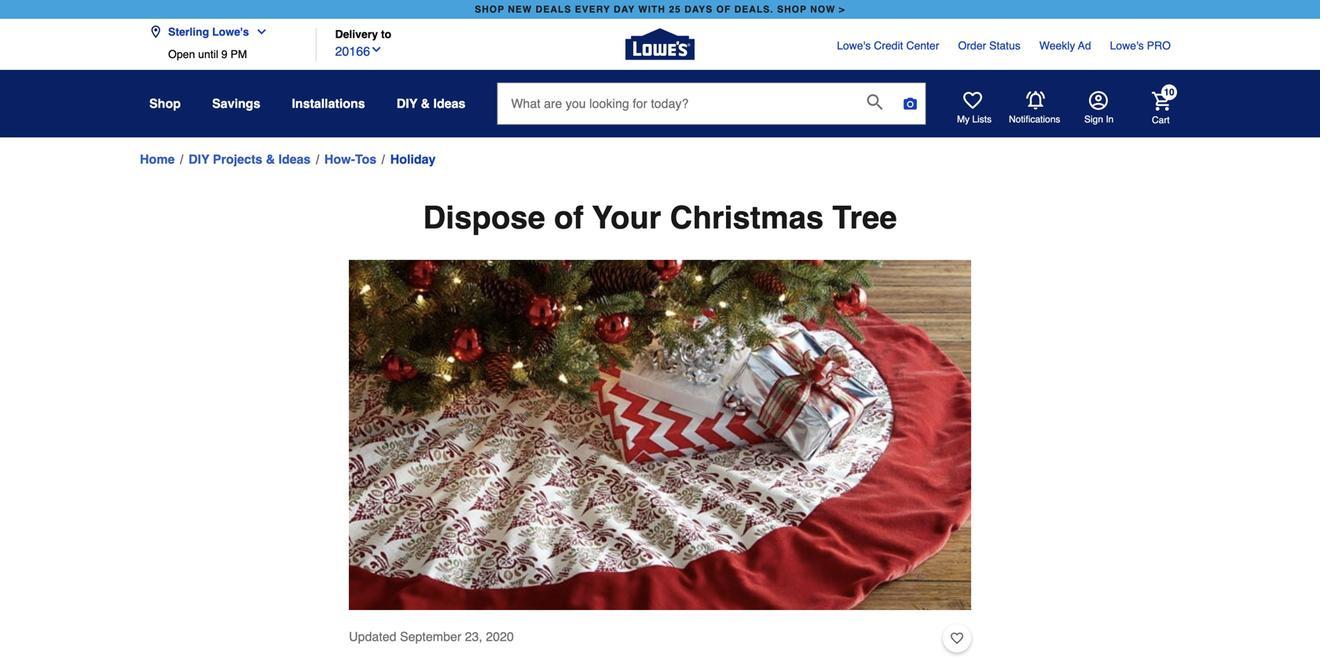Task type: locate. For each thing, give the bounding box(es) containing it.
lowe's left credit
[[837, 39, 871, 52]]

10
[[1165, 87, 1175, 98]]

0 vertical spatial diy
[[397, 96, 418, 111]]

1 vertical spatial ideas
[[279, 152, 311, 167]]

shop
[[475, 4, 505, 15], [778, 4, 807, 15]]

tos
[[355, 152, 377, 167]]

shop left new
[[475, 4, 505, 15]]

0 vertical spatial &
[[421, 96, 430, 111]]

diy
[[397, 96, 418, 111], [189, 152, 210, 167]]

0 horizontal spatial ideas
[[279, 152, 311, 167]]

ideas up holiday on the top of the page
[[434, 96, 466, 111]]

2 shop from the left
[[778, 4, 807, 15]]

1 vertical spatial diy
[[189, 152, 210, 167]]

projects
[[213, 152, 263, 167]]

updated
[[349, 630, 397, 645]]

0 horizontal spatial diy
[[189, 152, 210, 167]]

lowe's left pro
[[1111, 39, 1145, 52]]

diy projects & ideas
[[189, 152, 311, 167]]

order
[[959, 39, 987, 52]]

order status
[[959, 39, 1021, 52]]

lowe's inside 'link'
[[1111, 39, 1145, 52]]

christmas
[[670, 200, 824, 236]]

updated september 23, 2020
[[349, 630, 514, 645]]

weekly ad link
[[1040, 38, 1092, 53]]

ideas
[[434, 96, 466, 111], [279, 152, 311, 167]]

0 horizontal spatial lowe's
[[212, 26, 249, 38]]

savings
[[212, 96, 261, 111]]

status
[[990, 39, 1021, 52]]

1 horizontal spatial diy
[[397, 96, 418, 111]]

None search field
[[497, 83, 927, 139]]

heart outline image
[[951, 630, 964, 648]]

lowe's
[[212, 26, 249, 38], [837, 39, 871, 52], [1111, 39, 1145, 52]]

now
[[811, 4, 836, 15]]

with
[[639, 4, 666, 15]]

delivery
[[335, 28, 378, 40]]

savings button
[[212, 90, 261, 118]]

lowe's home improvement lists image
[[964, 91, 983, 110]]

1 horizontal spatial lowe's
[[837, 39, 871, 52]]

delivery to
[[335, 28, 392, 40]]

1 horizontal spatial &
[[421, 96, 430, 111]]

how-
[[325, 152, 355, 167]]

of
[[554, 200, 584, 236]]

shop new deals every day with 25 days of deals. shop now >
[[475, 4, 846, 15]]

chevron down image
[[370, 43, 383, 56]]

2 horizontal spatial lowe's
[[1111, 39, 1145, 52]]

home link
[[140, 150, 175, 169]]

& up holiday on the top of the page
[[421, 96, 430, 111]]

shop left the now
[[778, 4, 807, 15]]

1 horizontal spatial shop
[[778, 4, 807, 15]]

shop button
[[149, 90, 181, 118]]

september
[[400, 630, 462, 645]]

sterling lowe's button
[[149, 16, 274, 48]]

& right projects at the top of page
[[266, 152, 275, 167]]

pro
[[1148, 39, 1171, 52]]

0 horizontal spatial &
[[266, 152, 275, 167]]

diy up holiday on the top of the page
[[397, 96, 418, 111]]

diy inside button
[[397, 96, 418, 111]]

deals
[[536, 4, 572, 15]]

diy left projects at the top of page
[[189, 152, 210, 167]]

sign in button
[[1085, 91, 1114, 126]]

0 horizontal spatial shop
[[475, 4, 505, 15]]

&
[[421, 96, 430, 111], [266, 152, 275, 167]]

1 vertical spatial &
[[266, 152, 275, 167]]

9
[[221, 48, 228, 61]]

deals.
[[735, 4, 774, 15]]

diy & ideas
[[397, 96, 466, 111]]

christmas tree and tree skirt. image
[[349, 260, 972, 611]]

& inside 'diy & ideas' button
[[421, 96, 430, 111]]

lowe's for lowe's credit center
[[837, 39, 871, 52]]

23,
[[465, 630, 483, 645]]

ideas left the how- in the left of the page
[[279, 152, 311, 167]]

lowe's pro link
[[1111, 38, 1171, 53]]

0 vertical spatial ideas
[[434, 96, 466, 111]]

lowe's up 9
[[212, 26, 249, 38]]

1 horizontal spatial ideas
[[434, 96, 466, 111]]

dispose
[[423, 200, 546, 236]]

credit
[[874, 39, 904, 52]]



Task type: describe. For each thing, give the bounding box(es) containing it.
lists
[[973, 114, 992, 125]]

weekly
[[1040, 39, 1076, 52]]

how-tos
[[325, 152, 377, 167]]

sign in
[[1085, 114, 1114, 125]]

ideas inside button
[[434, 96, 466, 111]]

holiday link
[[390, 150, 436, 169]]

day
[[614, 4, 635, 15]]

dispose of your christmas tree
[[423, 200, 898, 236]]

lowe's home improvement cart image
[[1153, 92, 1171, 111]]

1 shop from the left
[[475, 4, 505, 15]]

shop
[[149, 96, 181, 111]]

my lists link
[[958, 91, 992, 126]]

every
[[575, 4, 611, 15]]

sign
[[1085, 114, 1104, 125]]

installations
[[292, 96, 365, 111]]

my lists
[[958, 114, 992, 125]]

sterling lowe's
[[168, 26, 249, 38]]

ad
[[1079, 39, 1092, 52]]

pm
[[231, 48, 247, 61]]

notifications
[[1010, 114, 1061, 125]]

diy & ideas button
[[397, 90, 466, 118]]

lowe's home improvement logo image
[[626, 10, 695, 79]]

cart
[[1153, 115, 1170, 126]]

2020
[[486, 630, 514, 645]]

diy for diy projects & ideas
[[189, 152, 210, 167]]

open
[[168, 48, 195, 61]]

to
[[381, 28, 392, 40]]

center
[[907, 39, 940, 52]]

holiday
[[390, 152, 436, 167]]

open until 9 pm
[[168, 48, 247, 61]]

lowe's home improvement notification center image
[[1027, 91, 1046, 110]]

lowe's credit center link
[[837, 38, 940, 53]]

Search Query text field
[[498, 83, 855, 124]]

& inside diy projects & ideas link
[[266, 152, 275, 167]]

shop new deals every day with 25 days of deals. shop now > link
[[472, 0, 849, 19]]

>
[[840, 4, 846, 15]]

camera image
[[903, 96, 919, 112]]

home
[[140, 152, 175, 167]]

20166
[[335, 44, 370, 59]]

20166 button
[[335, 41, 383, 61]]

diy projects & ideas link
[[189, 150, 311, 169]]

in
[[1107, 114, 1114, 125]]

order status link
[[959, 38, 1021, 53]]

lowe's pro
[[1111, 39, 1171, 52]]

lowe's for lowe's pro
[[1111, 39, 1145, 52]]

how-tos link
[[325, 150, 377, 169]]

diy for diy & ideas
[[397, 96, 418, 111]]

my
[[958, 114, 970, 125]]

sterling
[[168, 26, 209, 38]]

lowe's inside button
[[212, 26, 249, 38]]

days
[[685, 4, 713, 15]]

lowe's home improvement account image
[[1090, 91, 1109, 110]]

25
[[669, 4, 681, 15]]

weekly ad
[[1040, 39, 1092, 52]]

of
[[717, 4, 731, 15]]

location image
[[149, 26, 162, 38]]

lowe's credit center
[[837, 39, 940, 52]]

until
[[198, 48, 218, 61]]

chevron down image
[[249, 26, 268, 38]]

search image
[[868, 94, 883, 110]]

tree
[[833, 200, 898, 236]]

new
[[508, 4, 533, 15]]

your
[[593, 200, 662, 236]]

installations button
[[292, 90, 365, 118]]



Task type: vqa. For each thing, say whether or not it's contained in the screenshot.
weekly ad
yes



